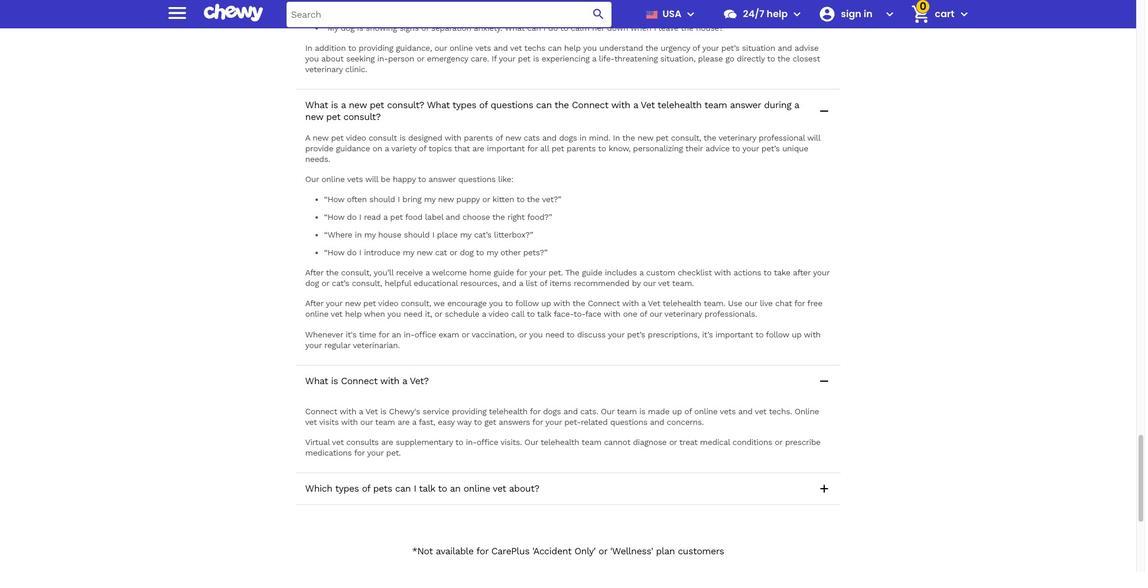 Task type: locate. For each thing, give the bounding box(es) containing it.
closest
[[793, 54, 820, 63]]

puppy
[[457, 195, 480, 204]]

in right sign
[[864, 7, 873, 21]]

i right how
[[555, 5, 557, 15]]

for left free
[[795, 299, 805, 308]]

team. inside after your new pet video consult, we encourage you to follow up with the connect with a vet telehealth team. use our live chat for free online vet help when you need it, or schedule a video call to talk face-to-face with one of our veterinary professionals.
[[704, 299, 726, 308]]

when up time
[[364, 309, 385, 319]]

take
[[774, 268, 791, 277]]

our left live on the right
[[745, 299, 758, 308]]

actions
[[734, 268, 762, 277]]

connect inside connect with a vet is chewy's service providing telehealth for dogs and cats. our team is made up of online vets and vet techs. online vet visits with our team are a fast, easy way to get answers for your pet-related questions and concerns.
[[305, 406, 337, 416]]

0 vertical spatial vets
[[475, 43, 491, 53]]

a inside 'a new pet video consult is designed with parents of new cats and dogs in mind. in the new pet consult, the veterinary professional will provide guidance on a variety of topics that are important for all pet parents to know, personalizing their advice to your pet's unique needs.'
[[385, 144, 389, 153]]

up down chat
[[792, 330, 802, 339]]

dog up whenever
[[305, 279, 319, 288]]

new up "how do i read a pet food label and choose the right food?"
[[438, 195, 454, 204]]

1 horizontal spatial pet.
[[549, 268, 563, 277]]

mind.
[[589, 133, 611, 142]]

1 horizontal spatial in
[[580, 133, 587, 142]]

items image
[[911, 4, 932, 25]]

veterinary up prescriptions,
[[665, 309, 702, 319]]

guide up recommended
[[582, 268, 603, 277]]

of right one
[[640, 309, 647, 319]]

vet inside after the consult, you'll receive a welcome home guide for your pet. the guide includes a custom checklist with actions to take after your dog or cat's consult, helpful educational resources, and a list of items recommended by our vet team.
[[658, 279, 670, 288]]

1 vertical spatial get
[[485, 417, 496, 427]]

you inside "whenever it's time for an in-office exam or vaccination, or you need to discuss your pet's prescriptions, it's important to follow up with your regular veterinarian."
[[529, 330, 543, 339]]

submit search image
[[592, 7, 606, 21]]

cannot
[[604, 437, 631, 447]]

important inside 'a new pet video consult is designed with parents of new cats and dogs in mind. in the new pet consult, the veterinary professional will provide guidance on a variety of topics that are important for all pet parents to know, personalizing their advice to your pet's unique needs.'
[[487, 144, 525, 153]]

or
[[417, 54, 425, 63], [482, 195, 490, 204], [450, 248, 457, 257], [322, 279, 329, 288], [435, 309, 442, 319], [462, 330, 470, 339], [519, 330, 527, 339], [670, 437, 677, 447], [775, 437, 783, 447], [599, 546, 608, 557]]

*not available for careplus 'accident only' or 'wellness' plan customers
[[412, 546, 724, 557]]

0 horizontal spatial help
[[345, 309, 362, 319]]

1 vertical spatial important
[[716, 330, 754, 339]]

"how for "how do i read a pet food label and choose the right food?"
[[324, 212, 345, 222]]

my right place
[[460, 230, 472, 240]]

to right "way"
[[474, 417, 482, 427]]

your inside 'a new pet video consult is designed with parents of new cats and dogs in mind. in the new pet consult, the veterinary professional will provide guidance on a variety of topics that are important for all pet parents to know, personalizing their advice to your pet's unique needs.'
[[743, 144, 759, 153]]

2 horizontal spatial pet's
[[762, 144, 780, 153]]

2 vertical spatial veterinary
[[665, 309, 702, 319]]

0 horizontal spatial pet.
[[386, 448, 401, 457]]

pet up time
[[363, 299, 376, 308]]

1 vertical spatial in
[[355, 230, 362, 240]]

providing
[[359, 43, 393, 53], [452, 406, 487, 416]]

0 vertical spatial talk
[[537, 309, 552, 319]]

is up variety
[[400, 133, 406, 142]]

0 vertical spatial our
[[305, 174, 319, 184]]

2 horizontal spatial in
[[864, 7, 873, 21]]

office left visits.
[[477, 437, 498, 447]]

will left be
[[365, 174, 378, 184]]

2 horizontal spatial our
[[601, 406, 615, 416]]

0 horizontal spatial when
[[364, 309, 385, 319]]

1 vertical spatial team.
[[704, 299, 726, 308]]

1 vertical spatial pet.
[[386, 448, 401, 457]]

pet. inside after the consult, you'll receive a welcome home guide for your pet. the guide includes a custom checklist with actions to take after your dog or cat's consult, helpful educational resources, and a list of items recommended by our vet team.
[[549, 268, 563, 277]]

will up unique at the top of page
[[808, 133, 821, 142]]

service
[[423, 406, 450, 416]]

recommended
[[574, 279, 630, 288]]

connect with a vet is chewy's service providing telehealth for dogs and cats. our team is made up of online vets and vet techs. online vet visits with our team are a fast, easy way to get answers for your pet-related questions and concerns.
[[305, 406, 819, 427]]

0 vertical spatial are
[[473, 144, 485, 153]]

visits
[[319, 417, 339, 427]]

for right available
[[477, 546, 489, 557]]

with up one
[[622, 299, 639, 308]]

way
[[457, 417, 472, 427]]

1 horizontal spatial office
[[477, 437, 498, 447]]

team
[[705, 99, 727, 111], [617, 406, 637, 416], [375, 417, 395, 427], [582, 437, 602, 447]]

0 vertical spatial important
[[487, 144, 525, 153]]

account menu image
[[883, 7, 898, 21]]

types up that
[[453, 99, 477, 111]]

the up 'a new pet video consult is designed with parents of new cats and dogs in mind. in the new pet consult, the veterinary professional will provide guidance on a variety of topics that are important for all pet parents to know, personalizing their advice to your pet's unique needs.'
[[555, 99, 569, 111]]

i left read
[[359, 212, 362, 222]]

1 vertical spatial when
[[364, 309, 385, 319]]

0 horizontal spatial her
[[445, 5, 457, 15]]

1 "how from the top
[[324, 195, 345, 204]]

treat
[[680, 437, 698, 447]]

2 vertical spatial video
[[489, 309, 509, 319]]

1 vertical spatial talk
[[419, 483, 435, 494]]

pet down techs
[[518, 54, 531, 63]]

1 horizontal spatial pet's
[[722, 43, 740, 53]]

vet?"
[[542, 195, 562, 204]]

help
[[767, 7, 788, 21], [564, 43, 581, 53], [345, 309, 362, 319]]

0 horizontal spatial consult?
[[344, 111, 381, 122]]

is inside 'a new pet video consult is designed with parents of new cats and dogs in mind. in the new pet consult, the veterinary professional will provide guidance on a variety of topics that are important for all pet parents to know, personalizing their advice to your pet's unique needs.'
[[400, 133, 406, 142]]

1 vertical spatial answer
[[429, 174, 456, 184]]

cats.
[[581, 406, 599, 416]]

vet left techs
[[510, 43, 522, 53]]

1 horizontal spatial get
[[560, 5, 571, 15]]

easy
[[438, 417, 455, 427]]

1 vertical spatial our
[[601, 406, 615, 416]]

to down supplementary
[[438, 483, 447, 494]]

2 vertical spatial do
[[347, 248, 357, 257]]

pet's up go
[[722, 43, 740, 53]]

what is connect with a vet?
[[305, 375, 429, 386]]

consult? up designed
[[387, 99, 424, 111]]

1 vertical spatial need
[[546, 330, 564, 339]]

0 horizontal spatial get
[[485, 417, 496, 427]]

2 vertical spatial vets
[[720, 406, 736, 416]]

'wellness'
[[611, 546, 653, 557]]

0 vertical spatial should
[[370, 195, 395, 204]]

need
[[404, 309, 423, 319], [546, 330, 564, 339]]

unique
[[783, 144, 809, 153]]

0 horizontal spatial parents
[[464, 133, 493, 142]]

your down professional
[[743, 144, 759, 153]]

or inside 'in addition to providing guidance, our online vets and vet techs can help you understand the urgency of your pet's situation and advise you about seeking in-person or emergency care. if your pet is experiencing a life-threatening situation, please go directly to the closest veterinary clinic.'
[[417, 54, 425, 63]]

1 "my from the top
[[324, 5, 338, 15]]

2 horizontal spatial veterinary
[[719, 133, 756, 142]]

"how up "where
[[324, 212, 345, 222]]

call
[[512, 309, 525, 319]]

vet inside after your new pet video consult, we encourage you to follow up with the connect with a vet telehealth team. use our live chat for free online vet help when you need it, or schedule a video call to talk face-to-face with one of our veterinary professionals.
[[648, 299, 661, 308]]

online inside after your new pet video consult, we encourage you to follow up with the connect with a vet telehealth team. use our live chat for free online vet help when you need it, or schedule a video call to talk face-to-face with one of our veterinary professionals.
[[305, 309, 329, 319]]

"how do i read a pet food label and choose the right food?"
[[324, 212, 552, 222]]

dogs inside connect with a vet is chewy's service providing telehealth for dogs and cats. our team is made up of online vets and vet techs. online vet visits with our team are a fast, easy way to get answers for your pet-related questions and concerns.
[[543, 406, 561, 416]]

0 horizontal spatial office
[[415, 330, 436, 339]]

pet left food
[[390, 212, 403, 222]]

food
[[405, 212, 423, 222]]

1 vertical spatial do
[[347, 212, 357, 222]]

telehealth down the pet-
[[541, 437, 579, 447]]

parents up that
[[464, 133, 493, 142]]

1 horizontal spatial our
[[525, 437, 538, 447]]

2 vertical spatial pet's
[[627, 330, 646, 339]]

2 vertical spatial up
[[672, 406, 682, 416]]

team. inside after the consult, you'll receive a welcome home guide for your pet. the guide includes a custom checklist with actions to take after your dog or cat's consult, helpful educational resources, and a list of items recommended by our vet team.
[[672, 279, 694, 288]]

vet left about? at left
[[493, 483, 506, 494]]

follow up call
[[516, 299, 539, 308]]

the up to-
[[573, 299, 585, 308]]

1 horizontal spatial answer
[[730, 99, 761, 111]]

other
[[501, 248, 521, 257]]

custom
[[646, 268, 675, 277]]

2 "how from the top
[[324, 212, 345, 222]]

our inside 'in addition to providing guidance, our online vets and vet techs can help you understand the urgency of your pet's situation and advise you about seeking in-person or emergency care. if your pet is experiencing a life-threatening situation, please go directly to the closest veterinary clinic.'
[[435, 43, 447, 53]]

food?"
[[527, 212, 552, 222]]

0 horizontal spatial types
[[335, 483, 359, 494]]

new up it's
[[345, 299, 361, 308]]

her for week.
[[574, 5, 586, 15]]

or left the 'kitten'
[[482, 195, 490, 204]]

important down cats
[[487, 144, 525, 153]]

1 horizontal spatial in
[[613, 133, 620, 142]]

do for "how do i read a pet food label and choose the right food?"
[[347, 212, 357, 222]]

of up please
[[693, 43, 700, 53]]

discuss
[[577, 330, 606, 339]]

your right "if" in the left of the page
[[499, 54, 516, 63]]

parents down mind.
[[567, 144, 596, 153]]

online down needs.
[[322, 174, 345, 184]]

get left answers
[[485, 417, 496, 427]]

seeking
[[346, 54, 375, 63]]

know,
[[609, 144, 631, 153]]

0 horizontal spatial are
[[381, 437, 393, 447]]

1 horizontal spatial types
[[453, 99, 477, 111]]

connect up mind.
[[572, 99, 609, 111]]

pets?"
[[523, 248, 548, 257]]

0 horizontal spatial vets
[[347, 174, 363, 184]]

usa button
[[642, 0, 698, 28]]

topics
[[429, 144, 452, 153]]

1 vertical spatial pet's
[[762, 144, 780, 153]]

talk right pets
[[419, 483, 435, 494]]

2 vertical spatial dog
[[305, 279, 319, 288]]

connect inside after your new pet video consult, we encourage you to follow up with the connect with a vet telehealth team. use our live chat for free online vet help when you need it, or schedule a video call to talk face-to-face with one of our veterinary professionals.
[[588, 299, 620, 308]]

of inside 'in addition to providing guidance, our online vets and vet techs can help you understand the urgency of your pet's situation and advise you about seeking in-person or emergency care. if your pet is experiencing a life-threatening situation, please go directly to the closest veterinary clinic.'
[[693, 43, 700, 53]]

situation,
[[661, 54, 696, 63]]

vets
[[475, 43, 491, 53], [347, 174, 363, 184], [720, 406, 736, 416]]

0 horizontal spatial up
[[541, 299, 551, 308]]

place
[[437, 230, 458, 240]]

it's
[[346, 330, 357, 339]]

"how for "how often should i bring my new puppy or kitten to the vet?"
[[324, 195, 345, 204]]

to
[[561, 23, 569, 32], [348, 43, 356, 53], [768, 54, 775, 63], [598, 144, 606, 153], [733, 144, 740, 153], [418, 174, 426, 184], [517, 195, 525, 204], [476, 248, 484, 257], [764, 268, 772, 277], [505, 299, 513, 308], [527, 309, 535, 319], [567, 330, 575, 339], [756, 330, 764, 339], [474, 417, 482, 427], [456, 437, 464, 447], [438, 483, 447, 494]]

professionals.
[[705, 309, 757, 319]]

vet inside connect with a vet is chewy's service providing telehealth for dogs and cats. our team is made up of online vets and vet techs. online vet visits with our team are a fast, easy way to get answers for your pet-related questions and concerns.
[[366, 406, 378, 416]]

telehealth inside virtual vet consults are supplementary to in-office visits. our telehealth team cannot diagnose or treat medical conditions or prescribe medications for your pet.
[[541, 437, 579, 447]]

0 vertical spatial get
[[560, 5, 571, 15]]

diagnose
[[633, 437, 667, 447]]

0 horizontal spatial video
[[346, 133, 366, 142]]

consult, up it,
[[401, 299, 431, 308]]

1 horizontal spatial veterinary
[[665, 309, 702, 319]]

questions inside what is a new pet consult? what types of questions can the connect with a vet telehealth team answer during a new pet consult?
[[491, 99, 533, 111]]

dog up the home
[[460, 248, 474, 257]]

1 vertical spatial veterinary
[[719, 133, 756, 142]]

in- inside "whenever it's time for an in-office exam or vaccination, or you need to discuss your pet's prescriptions, it's important to follow up with your regular veterinarian."
[[404, 330, 415, 339]]

telehealth up prescriptions,
[[663, 299, 702, 308]]

consult?
[[387, 99, 424, 111], [344, 111, 381, 122]]

team inside virtual vet consults are supplementary to in-office visits. our telehealth team cannot diagnose or treat medical conditions or prescribe medications for your pet.
[[582, 437, 602, 447]]

addition
[[315, 43, 346, 53]]

vets up medical
[[720, 406, 736, 416]]

1 horizontal spatial guide
[[582, 268, 603, 277]]

of inside what is a new pet consult? what types of questions can the connect with a vet telehealth team answer during a new pet consult?
[[479, 99, 488, 111]]

consult, inside 'a new pet video consult is designed with parents of new cats and dogs in mind. in the new pet consult, the veterinary professional will provide guidance on a variety of topics that are important for all pet parents to know, personalizing their advice to your pet's unique needs.'
[[671, 133, 702, 142]]

or inside after your new pet video consult, we encourage you to follow up with the connect with a vet telehealth team. use our live chat for free online vet help when you need it, or schedule a video call to talk face-to-face with one of our veterinary professionals.
[[435, 309, 442, 319]]

1 vertical spatial cat's
[[332, 279, 349, 288]]

plan
[[656, 546, 675, 557]]

office down it,
[[415, 330, 436, 339]]

an inside "whenever it's time for an in-office exam or vaccination, or you need to discuss your pet's prescriptions, it's important to follow up with your regular veterinarian."
[[392, 330, 401, 339]]

pet.
[[549, 268, 563, 277], [386, 448, 401, 457]]

0 horizontal spatial veterinary
[[305, 64, 343, 74]]

1 horizontal spatial help
[[564, 43, 581, 53]]

for inside after your new pet video consult, we encourage you to follow up with the connect with a vet telehealth team. use our live chat for free online vet help when you need it, or schedule a video call to talk face-to-face with one of our veterinary professionals.
[[795, 299, 805, 308]]

vet inside 'in addition to providing guidance, our online vets and vet techs can help you understand the urgency of your pet's situation and advise you about seeking in-person or emergency care. if your pet is experiencing a life-threatening situation, please go directly to the closest veterinary clinic.'
[[510, 43, 522, 53]]

in left mind.
[[580, 133, 587, 142]]

up inside connect with a vet is chewy's service providing telehealth for dogs and cats. our team is made up of online vets and vet techs. online vet visits with our team are a fast, easy way to get answers for your pet-related questions and concerns.
[[672, 406, 682, 416]]

should up read
[[370, 195, 395, 204]]

after inside after your new pet video consult, we encourage you to follow up with the connect with a vet telehealth team. use our live chat for free online vet help when you need it, or schedule a video call to talk face-to-face with one of our veterinary professionals.
[[305, 299, 324, 308]]

2 horizontal spatial her
[[592, 23, 605, 32]]

1 horizontal spatial will
[[808, 133, 821, 142]]

dogs
[[559, 133, 577, 142], [543, 406, 561, 416]]

2 vertical spatial vet
[[366, 406, 378, 416]]

her for can
[[592, 23, 605, 32]]

2 horizontal spatial are
[[473, 144, 485, 153]]

down
[[607, 23, 628, 32]]

understand
[[600, 43, 643, 53]]

is left the "chewy's"
[[381, 406, 387, 416]]

video inside 'a new pet video consult is designed with parents of new cats and dogs in mind. in the new pet consult, the veterinary professional will provide guidance on a variety of topics that are important for all pet parents to know, personalizing their advice to your pet's unique needs.'
[[346, 133, 366, 142]]

0 vertical spatial types
[[453, 99, 477, 111]]

0 vertical spatial when
[[631, 23, 652, 32]]

0 vertical spatial dog
[[341, 23, 355, 32]]

consult? up consult
[[344, 111, 381, 122]]

0 horizontal spatial dog
[[305, 279, 319, 288]]

and up the pet-
[[564, 406, 578, 416]]

vet inside after your new pet video consult, we encourage you to follow up with the connect with a vet telehealth team. use our live chat for free online vet help when you need it, or schedule a video call to talk face-to-face with one of our veterinary professionals.
[[331, 309, 343, 319]]

scratching
[[393, 5, 432, 15]]

chewy support image
[[723, 7, 739, 22]]

exam
[[439, 330, 459, 339]]

in- left exam
[[404, 330, 415, 339]]

1 horizontal spatial need
[[546, 330, 564, 339]]

or right it,
[[435, 309, 442, 319]]

is inside what is a new pet consult? what types of questions can the connect with a vet telehealth team answer during a new pet consult?
[[331, 99, 338, 111]]

2 vertical spatial in
[[613, 133, 620, 142]]

urgency
[[661, 43, 690, 53]]

follow down chat
[[766, 330, 790, 339]]

your inside connect with a vet is chewy's service providing telehealth for dogs and cats. our team is made up of online vets and vet techs. online vet visits with our team are a fast, easy way to get answers for your pet-related questions and concerns.
[[546, 417, 562, 427]]

of down care. on the top left of the page
[[479, 99, 488, 111]]

veterinarian.
[[353, 340, 400, 350]]

1 horizontal spatial video
[[378, 299, 399, 308]]

vaccination,
[[472, 330, 517, 339]]

with inside "whenever it's time for an in-office exam or vaccination, or you need to discuss your pet's prescriptions, it's important to follow up with your regular veterinarian."
[[804, 330, 821, 339]]

menu image
[[165, 1, 189, 25], [684, 7, 698, 21]]

get inside connect with a vet is chewy's service providing telehealth for dogs and cats. our team is made up of online vets and vet techs. online vet visits with our team are a fast, easy way to get answers for your pet-related questions and concerns.
[[485, 417, 496, 427]]

vet left visits
[[305, 417, 317, 427]]

when inside after your new pet video consult, we encourage you to follow up with the connect with a vet telehealth team. use our live chat for free online vet help when you need it, or schedule a video call to talk face-to-face with one of our veterinary professionals.
[[364, 309, 385, 319]]

can
[[539, 5, 552, 15], [527, 23, 541, 32], [548, 43, 562, 53], [536, 99, 552, 111], [395, 483, 411, 494]]

personalizing
[[633, 144, 683, 153]]

"how for "how do i introduce my new cat or dog to my other pets?"
[[324, 248, 345, 257]]

0 vertical spatial providing
[[359, 43, 393, 53]]

veterinary
[[305, 64, 343, 74], [719, 133, 756, 142], [665, 309, 702, 319]]

vet up personalizing on the top right of the page
[[641, 99, 655, 111]]

checklist
[[678, 268, 712, 277]]

2 horizontal spatial in-
[[466, 437, 477, 447]]

life-
[[599, 54, 615, 63]]

online up emergency
[[450, 43, 473, 53]]

in- inside virtual vet consults are supplementary to in-office visits. our telehealth team cannot diagnose or treat medical conditions or prescribe medications for your pet.
[[466, 437, 477, 447]]

1 vertical spatial in
[[305, 43, 312, 53]]

consult, up their
[[671, 133, 702, 142]]

pet's inside "whenever it's time for an in-office exam or vaccination, or you need to discuss your pet's prescriptions, it's important to follow up with your regular veterinarian."
[[627, 330, 646, 339]]

1 vertical spatial are
[[398, 417, 410, 427]]

after for after your new pet video consult, we encourage you to follow up with the connect with a vet telehealth team. use our live chat for free online vet help when you need it, or schedule a video call to talk face-to-face with one of our veterinary professionals.
[[305, 299, 324, 308]]

chewy home image
[[204, 0, 263, 26]]

video
[[346, 133, 366, 142], [378, 299, 399, 308], [489, 309, 509, 319]]

0 vertical spatial need
[[404, 309, 423, 319]]

of inside after the consult, you'll receive a welcome home guide for your pet. the guide includes a custom checklist with actions to take after your dog or cat's consult, helpful educational resources, and a list of items recommended by our vet team.
[[540, 279, 547, 288]]

1 vertical spatial cat
[[435, 248, 447, 257]]

1 vertical spatial questions
[[458, 174, 496, 184]]

after for after the consult, you'll receive a welcome home guide for your pet. the guide includes a custom checklist with actions to take after your dog or cat's consult, helpful educational resources, and a list of items recommended by our vet team.
[[305, 268, 324, 277]]

your inside after your new pet video consult, we encourage you to follow up with the connect with a vet telehealth team. use our live chat for free online vet help when you need it, or schedule a video call to talk face-to-face with one of our veterinary professionals.
[[326, 299, 343, 308]]

follow
[[516, 299, 539, 308], [766, 330, 790, 339]]

after the consult, you'll receive a welcome home guide for your pet. the guide includes a custom checklist with actions to take after your dog or cat's consult, helpful educational resources, and a list of items recommended by our vet team.
[[305, 268, 830, 288]]

1 after from the top
[[305, 268, 324, 277]]

0 vertical spatial dogs
[[559, 133, 577, 142]]

team. down checklist
[[672, 279, 694, 288]]

Search text field
[[286, 1, 612, 27]]

can up experiencing
[[548, 43, 562, 53]]

to down "way"
[[456, 437, 464, 447]]

pet inside 'in addition to providing guidance, our online vets and vet techs can help you understand the urgency of your pet's situation and advise you about seeking in-person or emergency care. if your pet is experiencing a life-threatening situation, please go directly to the closest veterinary clinic.'
[[518, 54, 531, 63]]

24/7 help
[[743, 7, 788, 21]]

help menu image
[[791, 7, 805, 21]]

your inside virtual vet consults are supplementary to in-office visits. our telehealth team cannot diagnose or treat medical conditions or prescribe medications for your pet.
[[367, 448, 384, 457]]

0 horizontal spatial important
[[487, 144, 525, 153]]

1 horizontal spatial providing
[[452, 406, 487, 416]]

2 "my from the top
[[324, 23, 338, 32]]

connect up face
[[588, 299, 620, 308]]

with down free
[[804, 330, 821, 339]]

0 horizontal spatial cat
[[341, 5, 353, 15]]

sign in
[[841, 7, 873, 21]]

or inside after the consult, you'll receive a welcome home guide for your pet. the guide includes a custom checklist with actions to take after your dog or cat's consult, helpful educational resources, and a list of items recommended by our vet team.
[[322, 279, 329, 288]]

up inside "whenever it's time for an in-office exam or vaccination, or you need to discuss your pet's prescriptions, it's important to follow up with your regular veterinarian."
[[792, 330, 802, 339]]

in- right seeking
[[377, 54, 388, 63]]

you down resources,
[[489, 299, 503, 308]]

0 horizontal spatial answer
[[429, 174, 456, 184]]

consult, left you'll
[[341, 268, 371, 277]]

and
[[494, 43, 508, 53], [778, 43, 792, 53], [543, 133, 557, 142], [446, 212, 460, 222], [502, 279, 517, 288], [564, 406, 578, 416], [739, 406, 753, 416], [650, 417, 665, 427]]

concerns.
[[667, 417, 704, 427]]

threatening
[[615, 54, 658, 63]]

to left take
[[764, 268, 772, 277]]

answer left during
[[730, 99, 761, 111]]

with inside what is a new pet consult? what types of questions can the connect with a vet telehealth team answer during a new pet consult?
[[611, 99, 631, 111]]

providing inside 'in addition to providing guidance, our online vets and vet techs can help you understand the urgency of your pet's situation and advise you about seeking in-person or emergency care. if your pet is experiencing a life-threatening situation, please go directly to the closest veterinary clinic.'
[[359, 43, 393, 53]]

answer up "how often should i bring my new puppy or kitten to the vet?"
[[429, 174, 456, 184]]

0 vertical spatial will
[[808, 133, 821, 142]]

1 vertical spatial office
[[477, 437, 498, 447]]

veterinary inside 'in addition to providing guidance, our online vets and vet techs can help you understand the urgency of your pet's situation and advise you about seeking in-person or emergency care. if your pet is experiencing a life-threatening situation, please go directly to the closest veterinary clinic.'
[[305, 64, 343, 74]]

0 vertical spatial vet
[[641, 99, 655, 111]]

up up concerns. in the bottom of the page
[[672, 406, 682, 416]]

care.
[[471, 54, 489, 63]]

3 "how from the top
[[324, 248, 345, 257]]

when
[[631, 23, 652, 32], [364, 309, 385, 319]]

in- inside 'in addition to providing guidance, our online vets and vet techs can help you understand the urgency of your pet's situation and advise you about seeking in-person or emergency care. if your pet is experiencing a life-threatening situation, please go directly to the closest veterinary clinic.'
[[377, 54, 388, 63]]

2 vertical spatial our
[[525, 437, 538, 447]]

sign in link
[[814, 0, 881, 28]]

you'll
[[374, 268, 394, 277]]

i left bring
[[398, 195, 400, 204]]

pet-
[[565, 417, 581, 427]]

1 vertical spatial consult?
[[344, 111, 381, 122]]

and up place
[[446, 212, 460, 222]]

in inside 'in addition to providing guidance, our online vets and vet techs can help you understand the urgency of your pet's situation and advise you about seeking in-person or emergency care. if your pet is experiencing a life-threatening situation, please go directly to the closest veterinary clinic.'
[[305, 43, 312, 53]]

can inside what is a new pet consult? what types of questions can the connect with a vet telehealth team answer during a new pet consult?
[[536, 99, 552, 111]]

after inside after the consult, you'll receive a welcome home guide for your pet. the guide includes a custom checklist with actions to take after your dog or cat's consult, helpful educational resources, and a list of items recommended by our vet team.
[[305, 268, 324, 277]]

at
[[435, 5, 442, 15]]

1 vertical spatial up
[[792, 330, 802, 339]]

"where
[[324, 230, 352, 240]]

do for "how do i introduce my new cat or dog to my other pets?"
[[347, 248, 357, 257]]

pet inside after your new pet video consult, we encourage you to follow up with the connect with a vet telehealth team. use our live chat for free online vet help when you need it, or schedule a video call to talk face-to-face with one of our veterinary professionals.
[[363, 299, 376, 308]]

in
[[580, 133, 587, 142], [355, 230, 362, 240]]

1 vertical spatial in-
[[404, 330, 415, 339]]

1 horizontal spatial in-
[[404, 330, 415, 339]]

an down supplementary
[[450, 483, 461, 494]]

their
[[686, 144, 703, 153]]

i
[[555, 5, 557, 15], [544, 23, 546, 32], [654, 23, 656, 32], [398, 195, 400, 204], [359, 212, 362, 222], [432, 230, 435, 240], [359, 248, 362, 257], [414, 483, 416, 494]]

0 vertical spatial help
[[767, 7, 788, 21]]

0 horizontal spatial an
[[392, 330, 401, 339]]

for inside after the consult, you'll receive a welcome home guide for your pet. the guide includes a custom checklist with actions to take after your dog or cat's consult, helpful educational resources, and a list of items recommended by our vet team.
[[517, 268, 527, 277]]

vets up often
[[347, 174, 363, 184]]

2 vertical spatial in-
[[466, 437, 477, 447]]

questions up the cannot
[[610, 417, 648, 427]]

0 horizontal spatial cat's
[[332, 279, 349, 288]]

need inside "whenever it's time for an in-office exam or vaccination, or you need to discuss your pet's prescriptions, it's important to follow up with your regular veterinarian."
[[546, 330, 564, 339]]

vet up medications
[[332, 437, 344, 447]]

2 after from the top
[[305, 299, 324, 308]]

1 vertical spatial dog
[[460, 248, 474, 257]]

which types of pets can i talk to an online vet about? image
[[817, 482, 831, 496]]

customers
[[678, 546, 724, 557]]

my right bring
[[424, 195, 436, 204]]



Task type: vqa. For each thing, say whether or not it's contained in the screenshot.
second the diet icon from right
no



Task type: describe. For each thing, give the bounding box(es) containing it.
to inside connect with a vet is chewy's service providing telehealth for dogs and cats. our team is made up of online vets and vet techs. online vet visits with our team are a fast, easy way to get answers for your pet-related questions and concerns.
[[474, 417, 482, 427]]

our right one
[[650, 309, 662, 319]]

and up "if" in the left of the page
[[494, 43, 508, 53]]

pets
[[373, 483, 392, 494]]

can right how
[[539, 5, 552, 15]]

new up personalizing on the top right of the page
[[638, 133, 654, 142]]

ears
[[460, 5, 476, 15]]

"where in my house should i place my cat's litterbox?"
[[324, 230, 533, 240]]

are inside 'a new pet video consult is designed with parents of new cats and dogs in mind. in the new pet consult, the veterinary professional will provide guidance on a variety of topics that are important for all pet parents to know, personalizing their advice to your pet's unique needs.'
[[473, 144, 485, 153]]

the right leave
[[681, 23, 694, 32]]

Product search field
[[286, 1, 612, 27]]

1 horizontal spatial dog
[[341, 23, 355, 32]]

with inside after the consult, you'll receive a welcome home guide for your pet. the guide includes a custom checklist with actions to take after your dog or cat's consult, helpful educational resources, and a list of items recommended by our vet team.
[[715, 268, 731, 277]]

provide
[[305, 144, 333, 153]]

help inside 'in addition to providing guidance, our online vets and vet techs can help you understand the urgency of your pet's situation and advise you about seeking in-person or emergency care. if your pet is experiencing a life-threatening situation, please go directly to the closest veterinary clinic.'
[[564, 43, 581, 53]]

showing
[[366, 23, 397, 32]]

1 vertical spatial video
[[378, 299, 399, 308]]

relief?"
[[612, 5, 639, 15]]

important inside "whenever it's time for an in-office exam or vaccination, or you need to discuss your pet's prescriptions, it's important to follow up with your regular veterinarian."
[[716, 330, 754, 339]]

talk inside after your new pet video consult, we encourage you to follow up with the connect with a vet telehealth team. use our live chat for free online vet help when you need it, or schedule a video call to talk face-to-face with one of our veterinary professionals.
[[537, 309, 552, 319]]

to inside after the consult, you'll receive a welcome home guide for your pet. the guide includes a custom checklist with actions to take after your dog or cat's consult, helpful educational resources, and a list of items recommended by our vet team.
[[764, 268, 772, 277]]

after your new pet video consult, we encourage you to follow up with the connect with a vet telehealth team. use our live chat for free online vet help when you need it, or schedule a video call to talk face-to-face with one of our veterinary professionals.
[[305, 299, 823, 319]]

online inside connect with a vet is chewy's service providing telehealth for dogs and cats. our team is made up of online vets and vet techs. online vet visits with our team are a fast, easy way to get answers for your pet-related questions and concerns.
[[695, 406, 718, 416]]

i left leave
[[654, 23, 656, 32]]

choose
[[463, 212, 490, 222]]

welcome
[[432, 268, 467, 277]]

can right pets
[[395, 483, 411, 494]]

i left place
[[432, 230, 435, 240]]

to down situation
[[768, 54, 775, 63]]

is left made
[[640, 406, 646, 416]]

team inside what is a new pet consult? what types of questions can the connect with a vet telehealth team answer during a new pet consult?
[[705, 99, 727, 111]]

cats
[[524, 133, 540, 142]]

the left the right
[[493, 212, 505, 222]]

you down helpful
[[388, 309, 401, 319]]

24/7
[[743, 7, 765, 21]]

introduce
[[364, 248, 401, 257]]

connect down veterinarian.
[[341, 375, 378, 386]]

to left discuss
[[567, 330, 575, 339]]

helpful
[[385, 279, 411, 288]]

can inside 'in addition to providing guidance, our online vets and vet techs can help you understand the urgency of your pet's situation and advise you about seeking in-person or emergency care. if your pet is experiencing a life-threatening situation, please go directly to the closest veterinary clinic.'
[[548, 43, 562, 53]]

what down the regular at the left of page
[[305, 375, 328, 386]]

our inside connect with a vet is chewy's service providing telehealth for dogs and cats. our team is made up of online vets and vet techs. online vet visits with our team are a fast, easy way to get answers for your pet-related questions and concerns.
[[601, 406, 615, 416]]

new left cats
[[506, 133, 521, 142]]

in inside 'a new pet video consult is designed with parents of new cats and dogs in mind. in the new pet consult, the veterinary professional will provide guidance on a variety of topics that are important for all pet parents to know, personalizing their advice to your pet's unique needs.'
[[613, 133, 620, 142]]

with right visits
[[341, 417, 358, 427]]

this
[[478, 5, 492, 15]]

i right pets
[[414, 483, 416, 494]]

techs.
[[769, 406, 792, 416]]

pet up consult
[[370, 99, 384, 111]]

our inside after the consult, you'll receive a welcome home guide for your pet. the guide includes a custom checklist with actions to take after your dog or cat's consult, helpful educational resources, and a list of items recommended by our vet team.
[[643, 279, 656, 288]]

are inside virtual vet consults are supplementary to in-office visits. our telehealth team cannot diagnose or treat medical conditions or prescribe medications for your pet.
[[381, 437, 393, 447]]

or down call
[[519, 330, 527, 339]]

vets inside 'in addition to providing guidance, our online vets and vet techs can help you understand the urgency of your pet's situation and advise you about seeking in-person or emergency care. if your pet is experiencing a life-threatening situation, please go directly to the closest veterinary clinic.'
[[475, 43, 491, 53]]

educational
[[414, 279, 458, 288]]

online inside 'in addition to providing guidance, our online vets and vet techs can help you understand the urgency of your pet's situation and advise you about seeking in-person or emergency care. if your pet is experiencing a life-threatening situation, please go directly to the closest veterinary clinic.'
[[450, 43, 473, 53]]

the inside after your new pet video consult, we encourage you to follow up with the connect with a vet telehealth team. use our live chat for free online vet help when you need it, or schedule a video call to talk face-to-face with one of our veterinary professionals.
[[573, 299, 585, 308]]

the
[[566, 268, 580, 277]]

the inside what is a new pet consult? what types of questions can the connect with a vet telehealth team answer during a new pet consult?
[[555, 99, 569, 111]]

1 horizontal spatial consult?
[[387, 99, 424, 111]]

available
[[436, 546, 474, 557]]

1 horizontal spatial when
[[631, 23, 652, 32]]

visits.
[[501, 437, 522, 447]]

"my dog is showing signs of separation anxiety. what can i do to calm her down when i leave the house?"
[[324, 23, 727, 32]]

new down clinic.
[[349, 99, 367, 111]]

telehealth inside connect with a vet is chewy's service providing telehealth for dogs and cats. our team is made up of online vets and vet techs. online vet visits with our team are a fast, easy way to get answers for your pet-related questions and concerns.
[[489, 406, 528, 416]]

answer inside what is a new pet consult? what types of questions can the connect with a vet telehealth team answer during a new pet consult?
[[730, 99, 761, 111]]

office inside virtual vet consults are supplementary to in-office visits. our telehealth team cannot diagnose or treat medical conditions or prescribe medications for your pet.
[[477, 437, 498, 447]]

supplementary
[[396, 437, 453, 447]]

often
[[347, 195, 367, 204]]

questions inside connect with a vet is chewy's service providing telehealth for dogs and cats. our team is made up of online vets and vet techs. online vet visits with our team are a fast, easy way to get answers for your pet-related questions and concerns.
[[610, 417, 648, 427]]

what is a new pet consult? what types of questions can the connect with a vet telehealth team answer during a new pet consult?
[[305, 99, 799, 122]]

2 horizontal spatial dog
[[460, 248, 474, 257]]

a new pet video consult is designed with parents of new cats and dogs in mind. in the new pet consult, the veterinary professional will provide guidance on a variety of topics that are important for all pet parents to know, personalizing their advice to your pet's unique needs.
[[305, 133, 821, 164]]

for up answers
[[530, 406, 541, 416]]

made
[[648, 406, 670, 416]]

online left about? at left
[[464, 483, 490, 494]]

and left advise
[[778, 43, 792, 53]]

to down live on the right
[[756, 330, 764, 339]]

0 vertical spatial cat
[[341, 5, 353, 15]]

cart
[[935, 7, 955, 21]]

to right advice
[[733, 144, 740, 153]]

to right the 'kitten'
[[517, 195, 525, 204]]

you down calm on the top of the page
[[583, 43, 597, 53]]

of right signs
[[421, 23, 429, 32]]

new inside after your new pet video consult, we encourage you to follow up with the connect with a vet telehealth team. use our live chat for free online vet help when you need it, or schedule a video call to talk face-to-face with one of our veterinary professionals.
[[345, 299, 361, 308]]

0 vertical spatial parents
[[464, 133, 493, 142]]

0 horizontal spatial menu image
[[165, 1, 189, 25]]

items
[[550, 279, 571, 288]]

pet right the all
[[552, 144, 564, 153]]

or left prescribe
[[775, 437, 783, 447]]

new up a
[[305, 111, 323, 122]]

1 horizontal spatial cat
[[435, 248, 447, 257]]

0 horizontal spatial will
[[365, 174, 378, 184]]

during
[[764, 99, 792, 111]]

schedule
[[445, 309, 480, 319]]

what is connect with a vet? image
[[817, 374, 831, 388]]

1 horizontal spatial an
[[450, 483, 461, 494]]

your down whenever
[[305, 340, 322, 350]]

and down made
[[650, 417, 665, 427]]

is down has
[[357, 23, 363, 32]]

can down how
[[527, 23, 541, 32]]

are inside connect with a vet is chewy's service providing telehealth for dogs and cats. our team is made up of online vets and vet techs. online vet visits with our team are a fast, easy way to get answers for your pet-related questions and concerns.
[[398, 417, 410, 427]]

for inside virtual vet consults are supplementary to in-office visits. our telehealth team cannot diagnose or treat medical conditions or prescribe medications for your pet.
[[354, 448, 365, 457]]

medical
[[700, 437, 730, 447]]

new up provide
[[313, 133, 329, 142]]

vets inside connect with a vet is chewy's service providing telehealth for dogs and cats. our team is made up of online vets and vet techs. online vet visits with our team are a fast, easy way to get answers for your pet-related questions and concerns.
[[720, 406, 736, 416]]

what down week.
[[505, 23, 525, 32]]

0 horizontal spatial our
[[305, 174, 319, 184]]

telehealth inside what is a new pet consult? what types of questions can the connect with a vet telehealth team answer during a new pet consult?
[[658, 99, 702, 111]]

with left one
[[604, 309, 621, 319]]

0 horizontal spatial in
[[355, 230, 362, 240]]

on
[[373, 144, 382, 153]]

follow inside after your new pet video consult, we encourage you to follow up with the connect with a vet telehealth team. use our live chat for free online vet help when you need it, or schedule a video call to talk face-to-face with one of our veterinary professionals.
[[516, 299, 539, 308]]

of down designed
[[419, 144, 426, 153]]

which
[[305, 483, 333, 494]]

guidance,
[[396, 43, 432, 53]]

pet. inside virtual vet consults are supplementary to in-office visits. our telehealth team cannot diagnose or treat medical conditions or prescribe medications for your pet.
[[386, 448, 401, 457]]

with left vet?
[[380, 375, 400, 386]]

1 horizontal spatial should
[[404, 230, 430, 240]]

or left treat at bottom
[[670, 437, 677, 447]]

and inside 'a new pet video consult is designed with parents of new cats and dogs in mind. in the new pet consult, the veterinary professional will provide guidance on a variety of topics that are important for all pet parents to know, personalizing their advice to your pet's unique needs.'
[[543, 133, 557, 142]]

follow inside "whenever it's time for an in-office exam or vaccination, or you need to discuss your pet's prescriptions, it's important to follow up with your regular veterinarian."
[[766, 330, 790, 339]]

1 horizontal spatial cat's
[[474, 230, 492, 240]]

2 horizontal spatial video
[[489, 309, 509, 319]]

dog inside after the consult, you'll receive a welcome home guide for your pet. the guide includes a custom checklist with actions to take after your dog or cat's consult, helpful educational resources, and a list of items recommended by our vet team.
[[305, 279, 319, 288]]

week.
[[495, 5, 517, 15]]

or right exam
[[462, 330, 470, 339]]

"my for "my cat has been scratching at her ears this week. how can i get her some relief?"
[[324, 5, 338, 15]]

our inside virtual vet consults are supplementary to in-office visits. our telehealth team cannot diagnose or treat medical conditions or prescribe medications for your pet.
[[525, 437, 538, 447]]

like:
[[498, 174, 514, 184]]

veterinary inside 'a new pet video consult is designed with parents of new cats and dogs in mind. in the new pet consult, the veterinary professional will provide guidance on a variety of topics that are important for all pet parents to know, personalizing their advice to your pet's unique needs.'
[[719, 133, 756, 142]]

and inside after the consult, you'll receive a welcome home guide for your pet. the guide includes a custom checklist with actions to take after your dog or cat's consult, helpful educational resources, and a list of items recommended by our vet team.
[[502, 279, 517, 288]]

how
[[519, 5, 536, 15]]

directly
[[737, 54, 765, 63]]

to up call
[[505, 299, 513, 308]]

experiencing
[[542, 54, 590, 63]]

of left cats
[[496, 133, 503, 142]]

the up "threatening"
[[646, 43, 658, 53]]

face
[[586, 309, 602, 319]]

connect inside what is a new pet consult? what types of questions can the connect with a vet telehealth team answer during a new pet consult?
[[572, 99, 609, 111]]

"my for "my dog is showing signs of separation anxiety. what can i do to calm her down when i leave the house?"
[[324, 23, 338, 32]]

our online vets will be happy to answer questions like:
[[305, 174, 514, 184]]

kitten
[[493, 195, 514, 204]]

with up face-
[[554, 299, 570, 308]]

what is a new pet consult? what types of questions can the connect with a vet telehealth team answer during a new pet consult? image
[[817, 104, 831, 118]]

you left about
[[305, 54, 319, 63]]

that
[[454, 144, 470, 153]]

i left introduce at the left
[[359, 248, 362, 257]]

your down one
[[608, 330, 625, 339]]

variety
[[392, 144, 416, 153]]

in inside 'a new pet video consult is designed with parents of new cats and dogs in mind. in the new pet consult, the veterinary professional will provide guidance on a variety of topics that are important for all pet parents to know, personalizing their advice to your pet's unique needs.'
[[580, 133, 587, 142]]

bring
[[403, 195, 422, 204]]

our inside connect with a vet is chewy's service providing telehealth for dogs and cats. our team is made up of online vets and vet techs. online vet visits with our team are a fast, easy way to get answers for your pet-related questions and concerns.
[[360, 417, 373, 427]]

types inside what is a new pet consult? what types of questions can the connect with a vet telehealth team answer during a new pet consult?
[[453, 99, 477, 111]]

live
[[760, 299, 773, 308]]

new down "where in my house should i place my cat's litterbox?"
[[417, 248, 433, 257]]

pet up guidance
[[331, 133, 344, 142]]

and up conditions
[[739, 406, 753, 416]]

0 vertical spatial do
[[548, 23, 558, 32]]

my up receive
[[403, 248, 414, 257]]

pet's inside 'in addition to providing guidance, our online vets and vet techs can help you understand the urgency of your pet's situation and advise you about seeking in-person or emergency care. if your pet is experiencing a life-threatening situation, please go directly to the closest veterinary clinic.'
[[722, 43, 740, 53]]

team down the "chewy's"
[[375, 417, 395, 427]]

a inside 'in addition to providing guidance, our online vets and vet techs can help you understand the urgency of your pet's situation and advise you about seeking in-person or emergency care. if your pet is experiencing a life-threatening situation, please go directly to the closest veterinary clinic.'
[[592, 54, 597, 63]]

office inside "whenever it's time for an in-office exam or vaccination, or you need to discuss your pet's prescriptions, it's important to follow up with your regular veterinarian."
[[415, 330, 436, 339]]

or right only'
[[599, 546, 608, 557]]

of inside after your new pet video consult, we encourage you to follow up with the connect with a vet telehealth team. use our live chat for free online vet help when you need it, or schedule a video call to talk face-to-face with one of our veterinary professionals.
[[640, 309, 647, 319]]

house?"
[[696, 23, 727, 32]]

only'
[[575, 546, 596, 557]]

the inside after the consult, you'll receive a welcome home guide for your pet. the guide includes a custom checklist with actions to take after your dog or cat's consult, helpful educational resources, and a list of items recommended by our vet team.
[[326, 268, 339, 277]]

please
[[698, 54, 723, 63]]

the left vet?"
[[527, 195, 540, 204]]

what up designed
[[427, 99, 450, 111]]

vet left techs.
[[755, 406, 767, 416]]

usa
[[663, 7, 682, 21]]

of left pets
[[362, 483, 370, 494]]

*not
[[412, 546, 433, 557]]

free
[[808, 299, 823, 308]]

0 horizontal spatial should
[[370, 195, 395, 204]]

menu image inside usa 'popup button'
[[684, 7, 698, 21]]

the up advice
[[704, 133, 717, 142]]

the up know,
[[623, 133, 635, 142]]

your right after
[[813, 268, 830, 277]]

about?
[[509, 483, 539, 494]]

online
[[795, 406, 819, 416]]

"how do i introduce my new cat or dog to my other pets?"
[[324, 248, 548, 257]]

veterinary inside after your new pet video consult, we encourage you to follow up with the connect with a vet telehealth team. use our live chat for free online vet help when you need it, or schedule a video call to talk face-to-face with one of our veterinary professionals.
[[665, 309, 702, 319]]

my left other
[[487, 248, 498, 257]]

consults
[[346, 437, 379, 447]]

need inside after your new pet video consult, we encourage you to follow up with the connect with a vet telehealth team. use our live chat for free online vet help when you need it, or schedule a video call to talk face-to-face with one of our veterinary professionals.
[[404, 309, 423, 319]]

pet's inside 'a new pet video consult is designed with parents of new cats and dogs in mind. in the new pet consult, the veterinary professional will provide guidance on a variety of topics that are important for all pet parents to know, personalizing their advice to your pet's unique needs.'
[[762, 144, 780, 153]]

help inside after your new pet video consult, we encourage you to follow up with the connect with a vet telehealth team. use our live chat for free online vet help when you need it, or schedule a video call to talk face-to-face with one of our veterinary professionals.
[[345, 309, 362, 319]]

is down the regular at the left of page
[[331, 375, 338, 386]]

2 guide from the left
[[582, 268, 603, 277]]

leave
[[659, 23, 679, 32]]

careplus
[[492, 546, 530, 557]]

team left made
[[617, 406, 637, 416]]

anxiety.
[[474, 23, 502, 32]]

read
[[364, 212, 381, 222]]

for inside "whenever it's time for an in-office exam or vaccination, or you need to discuss your pet's prescriptions, it's important to follow up with your regular veterinarian."
[[379, 330, 389, 339]]

label
[[425, 212, 443, 222]]

to inside virtual vet consults are supplementary to in-office visits. our telehealth team cannot diagnose or treat medical conditions or prescribe medications for your pet.
[[456, 437, 464, 447]]

1 vertical spatial types
[[335, 483, 359, 494]]

to up the home
[[476, 248, 484, 257]]

prescribe
[[785, 437, 821, 447]]

to up seeking
[[348, 43, 356, 53]]

a
[[305, 133, 310, 142]]

virtual
[[305, 437, 330, 447]]

to right call
[[527, 309, 535, 319]]

by
[[632, 279, 641, 288]]

providing inside connect with a vet is chewy's service providing telehealth for dogs and cats. our team is made up of online vets and vet techs. online vet visits with our team are a fast, easy way to get answers for your pet-related questions and concerns.
[[452, 406, 487, 416]]

for right answers
[[533, 417, 543, 427]]

clinic.
[[345, 64, 367, 74]]

with inside 'a new pet video consult is designed with parents of new cats and dogs in mind. in the new pet consult, the veterinary professional will provide guidance on a variety of topics that are important for all pet parents to know, personalizing their advice to your pet's unique needs.'
[[445, 133, 462, 142]]

designed
[[408, 133, 442, 142]]

consult
[[369, 133, 397, 142]]

telehealth inside after your new pet video consult, we encourage you to follow up with the connect with a vet telehealth team. use our live chat for free online vet help when you need it, or schedule a video call to talk face-to-face with one of our veterinary professionals.
[[663, 299, 702, 308]]

or down place
[[450, 248, 457, 257]]

your up the list
[[530, 268, 546, 277]]

of inside connect with a vet is chewy's service providing telehealth for dogs and cats. our team is made up of online vets and vet techs. online vet visits with our team are a fast, easy way to get answers for your pet-related questions and concerns.
[[685, 406, 692, 416]]

to left calm on the top of the page
[[561, 23, 569, 32]]

right
[[508, 212, 525, 222]]

1 vertical spatial parents
[[567, 144, 596, 153]]

up inside after your new pet video consult, we encourage you to follow up with the connect with a vet telehealth team. use our live chat for free online vet help when you need it, or schedule a video call to talk face-to-face with one of our veterinary professionals.
[[541, 299, 551, 308]]

vet?
[[410, 375, 429, 386]]

regular
[[324, 340, 351, 350]]

what up a
[[305, 99, 328, 111]]

vet inside virtual vet consults are supplementary to in-office visits. our telehealth team cannot diagnose or treat medical conditions or prescribe medications for your pet.
[[332, 437, 344, 447]]

house
[[378, 230, 401, 240]]

vet inside what is a new pet consult? what types of questions can the connect with a vet telehealth team answer during a new pet consult?
[[641, 99, 655, 111]]

advice
[[706, 144, 730, 153]]

sign
[[841, 7, 862, 21]]

your up please
[[703, 43, 719, 53]]

calm
[[571, 23, 590, 32]]

dogs inside 'a new pet video consult is designed with parents of new cats and dogs in mind. in the new pet consult, the veterinary professional will provide guidance on a variety of topics that are important for all pet parents to know, personalizing their advice to your pet's unique needs.'
[[559, 133, 577, 142]]

for inside 'a new pet video consult is designed with parents of new cats and dogs in mind. in the new pet consult, the veterinary professional will provide guidance on a variety of topics that are important for all pet parents to know, personalizing their advice to your pet's unique needs.'
[[527, 144, 538, 153]]

1 guide from the left
[[494, 268, 514, 277]]

cart menu image
[[957, 7, 972, 21]]

consult, down you'll
[[352, 279, 382, 288]]

person
[[388, 54, 414, 63]]

pet up provide
[[326, 111, 341, 122]]

2 horizontal spatial help
[[767, 7, 788, 21]]

the left closest
[[778, 54, 791, 63]]

to down mind.
[[598, 144, 606, 153]]

will inside 'a new pet video consult is designed with parents of new cats and dogs in mind. in the new pet consult, the veterinary professional will provide guidance on a variety of topics that are important for all pet parents to know, personalizing their advice to your pet's unique needs.'
[[808, 133, 821, 142]]

to right happy
[[418, 174, 426, 184]]

with up consults
[[340, 406, 356, 416]]

use
[[728, 299, 743, 308]]

is inside 'in addition to providing guidance, our online vets and vet techs can help you understand the urgency of your pet's situation and advise you about seeking in-person or emergency care. if your pet is experiencing a life-threatening situation, please go directly to the closest veterinary clinic.'
[[533, 54, 539, 63]]



